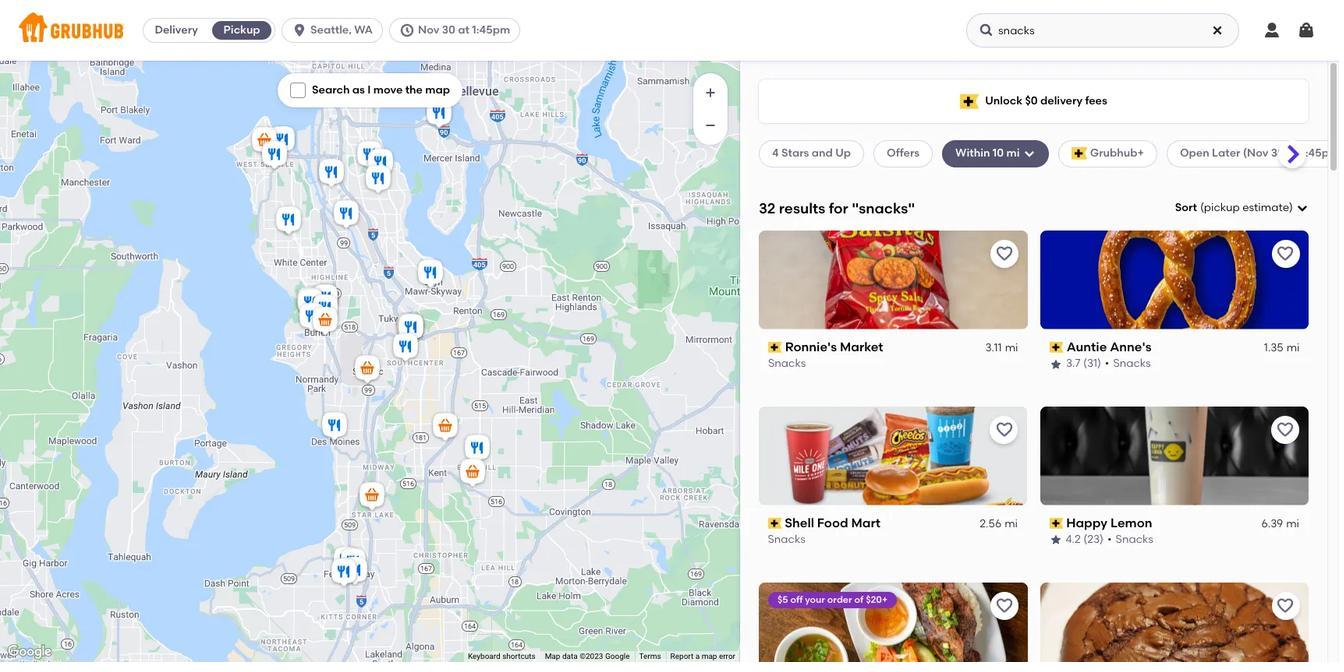 Task type: describe. For each thing, give the bounding box(es) containing it.
pickup
[[1204, 201, 1240, 215]]

search as i move the map
[[312, 83, 450, 97]]

delivery button
[[144, 18, 209, 43]]

1 vertical spatial at
[[1287, 147, 1299, 160]]

unlock $0 delivery fees
[[985, 94, 1107, 108]]

the
[[405, 83, 423, 97]]

uncle eddie's image
[[330, 198, 362, 232]]

nov 30 at 1:45pm
[[418, 23, 510, 37]]

chandala thai cuisine image
[[354, 139, 385, 173]]

mart
[[852, 516, 881, 531]]

1 vertical spatial map
[[702, 653, 717, 661]]

$5 off your order of $20+
[[778, 595, 888, 606]]

stars
[[782, 147, 809, 160]]

(
[[1200, 201, 1204, 215]]

snacks down shell on the right
[[768, 534, 806, 547]]

• for happy
[[1108, 534, 1112, 547]]

save this restaurant button for happy lemon
[[1271, 416, 1299, 444]]

wicked chopstix logo image
[[759, 583, 1028, 663]]

later
[[1212, 147, 1240, 160]]

estimate
[[1243, 201, 1289, 215]]

bag o' crab image
[[461, 433, 493, 467]]

nov
[[418, 23, 439, 37]]

pierro bakery image
[[309, 292, 340, 327]]

at inside button
[[458, 23, 470, 37]]

google image
[[4, 643, 55, 663]]

(nov
[[1243, 147, 1268, 160]]

• snacks for lemon
[[1108, 534, 1153, 547]]

report a map error
[[670, 653, 735, 661]]

report a map error link
[[670, 653, 735, 661]]

pickup
[[224, 23, 260, 37]]

svg image inside field
[[1296, 202, 1309, 215]]

)
[[1289, 201, 1293, 215]]

within 10 mi
[[956, 147, 1020, 160]]

happy lemon logo image
[[1040, 407, 1309, 506]]

2.56 mi
[[980, 518, 1018, 531]]

"snacks"
[[852, 199, 915, 217]]

palace korean restaurant image
[[337, 547, 369, 581]]

shell food mart logo image
[[759, 407, 1028, 506]]

save this restaurant button for shell food mart
[[990, 416, 1018, 444]]

happy lemon federal way image
[[339, 555, 370, 590]]

ronnie's
[[785, 340, 837, 355]]

snacks down "ronnie's"
[[768, 358, 806, 371]]

32
[[759, 199, 776, 217]]

just poke image
[[423, 97, 454, 132]]

antojitos michalisco 1st ave image
[[309, 282, 340, 317]]

subscription pass image for shell food mart
[[768, 519, 782, 530]]

shell food mart
[[785, 516, 881, 531]]

up
[[835, 147, 851, 160]]

moon village bakery image
[[415, 257, 446, 292]]

and
[[812, 147, 833, 160]]

keyboard
[[468, 653, 501, 661]]

mi for auntie anne's
[[1286, 342, 1299, 355]]

map
[[545, 653, 560, 661]]

grubhub plus flag logo image for unlock $0 delivery fees
[[960, 94, 979, 109]]

report
[[670, 653, 694, 661]]

$5
[[778, 595, 788, 606]]

results
[[779, 199, 825, 217]]

32 results for "snacks"
[[759, 199, 915, 217]]

a
[[695, 653, 700, 661]]

Search for food, convenience, alcohol... search field
[[966, 13, 1239, 48]]

marina market & deli image
[[319, 410, 350, 445]]

snacks down lemon on the right of page
[[1116, 534, 1153, 547]]

auntie anne's image
[[395, 312, 426, 346]]

©2023
[[580, 653, 603, 661]]

$20+
[[866, 595, 888, 606]]

the spot west seattle image
[[266, 124, 298, 158]]

for
[[829, 199, 848, 217]]

tutta bella (columbia city) image
[[365, 147, 396, 181]]

76 grocery store image
[[457, 457, 488, 491]]

svg image
[[1023, 148, 1035, 160]]

(31)
[[1083, 358, 1101, 371]]

shortcuts
[[502, 653, 536, 661]]

open
[[1180, 147, 1210, 160]]

as
[[352, 83, 365, 97]]

1.35 mi
[[1264, 342, 1299, 355]]

1 vertical spatial 30
[[1271, 147, 1285, 160]]

pickup button
[[209, 18, 275, 43]]

auntie anne's
[[1066, 340, 1151, 355]]

(23)
[[1084, 534, 1104, 547]]

food
[[818, 516, 849, 531]]

seattle,
[[311, 23, 352, 37]]

3.7 (31)
[[1066, 358, 1101, 371]]

none field containing sort
[[1175, 200, 1309, 216]]

30 inside button
[[442, 23, 455, 37]]



Task type: locate. For each thing, give the bounding box(es) containing it.
offers
[[887, 147, 920, 160]]

error
[[719, 653, 735, 661]]

happy lemon
[[1066, 516, 1152, 531]]

subscription pass image left "ronnie's"
[[768, 342, 782, 353]]

4
[[772, 147, 779, 160]]

0 vertical spatial • snacks
[[1105, 358, 1151, 371]]

• snacks
[[1105, 358, 1151, 371], [1108, 534, 1153, 547]]

subscription pass image
[[768, 519, 782, 530], [1049, 519, 1063, 530]]

1 vertical spatial • snacks
[[1108, 534, 1153, 547]]

svg image inside nov 30 at 1:45pm button
[[399, 23, 415, 38]]

auntie anne's logo image
[[1040, 231, 1309, 330]]

unlock
[[985, 94, 1023, 108]]

keyboard shortcuts
[[468, 653, 536, 661]]

subscription pass image left 'happy'
[[1049, 519, 1063, 530]]

ronnie's market
[[785, 340, 883, 355]]

star icon image for happy lemon
[[1049, 535, 1062, 547]]

1:45pm
[[472, 23, 510, 37], [1301, 147, 1339, 160]]

1 horizontal spatial 30
[[1271, 147, 1285, 160]]

mi for ronnie's market
[[1005, 342, 1018, 355]]

1:45pm right (nov
[[1301, 147, 1339, 160]]

2 star icon image from the top
[[1049, 535, 1062, 547]]

1 star icon image from the top
[[1049, 358, 1062, 371]]

off
[[790, 595, 803, 606]]

1 vertical spatial star icon image
[[1049, 535, 1062, 547]]

1 horizontal spatial at
[[1287, 147, 1299, 160]]

save this restaurant image for ronnie's market
[[995, 245, 1014, 263]]

0 horizontal spatial at
[[458, 23, 470, 37]]

dairy queen image
[[294, 285, 325, 320]]

svg image inside seattle, wa button
[[292, 23, 307, 38]]

0 horizontal spatial 30
[[442, 23, 455, 37]]

order
[[827, 595, 852, 606]]

star icon image for auntie anne's
[[1049, 358, 1062, 371]]

map region
[[0, 48, 912, 663]]

2 subscription pass image from the left
[[1049, 342, 1063, 353]]

happy
[[1066, 516, 1108, 531]]

star icon image
[[1049, 358, 1062, 371], [1049, 535, 1062, 547]]

save this restaurant button for ronnie's market
[[990, 240, 1018, 268]]

mawadda cafe image
[[309, 282, 340, 317]]

map right "the"
[[425, 83, 450, 97]]

delivery
[[1040, 94, 1083, 108]]

auntie
[[1066, 340, 1107, 355]]

nov 30 at 1:45pm button
[[389, 18, 527, 43]]

anne's
[[1110, 340, 1151, 355]]

at right nov
[[458, 23, 470, 37]]

snacks
[[768, 358, 806, 371], [1113, 358, 1151, 371], [768, 534, 806, 547], [1116, 534, 1153, 547]]

your
[[805, 595, 825, 606]]

mi right 2.56 at the bottom of page
[[1005, 518, 1018, 531]]

0 horizontal spatial subscription pass image
[[768, 519, 782, 530]]

save this restaurant image for happy lemon
[[1276, 421, 1295, 440]]

moon village bakery logo image
[[1040, 583, 1309, 663]]

mi right "3.11"
[[1005, 342, 1018, 355]]

nothing bundt cakes image
[[390, 331, 421, 366]]

0 vertical spatial •
[[1105, 358, 1109, 371]]

within
[[956, 147, 990, 160]]

save this restaurant image
[[995, 245, 1014, 263], [995, 421, 1014, 440], [1276, 421, 1295, 440], [995, 597, 1014, 616]]

map data ©2023 google
[[545, 653, 630, 661]]

grubhub+
[[1090, 147, 1144, 160]]

1 horizontal spatial 1:45pm
[[1301, 147, 1339, 160]]

1 vertical spatial save this restaurant image
[[1276, 597, 1295, 616]]

0 horizontal spatial map
[[425, 83, 450, 97]]

0 vertical spatial save this restaurant image
[[1276, 245, 1295, 263]]

• snacks for anne's
[[1105, 358, 1151, 371]]

2 save this restaurant image from the top
[[1276, 597, 1295, 616]]

la michoacana classic image
[[328, 557, 359, 591]]

3.7
[[1066, 358, 1080, 371]]

grubhub plus flag logo image
[[960, 94, 979, 109], [1071, 148, 1087, 160]]

keyboard shortcuts button
[[468, 652, 536, 663]]

snacks down the anne's
[[1113, 358, 1151, 371]]

1 horizontal spatial grubhub plus flag logo image
[[1071, 148, 1087, 160]]

• snacks down the anne's
[[1105, 358, 1151, 371]]

sea tac marathon image
[[351, 353, 383, 388]]

1 horizontal spatial subscription pass image
[[1049, 342, 1063, 353]]

save this restaurant button
[[990, 240, 1018, 268], [1271, 240, 1299, 268], [990, 416, 1018, 444], [1271, 416, 1299, 444], [990, 592, 1018, 620], [1271, 592, 1299, 620]]

terms
[[639, 653, 661, 661]]

None field
[[1175, 200, 1309, 216]]

mi for happy lemon
[[1286, 518, 1299, 531]]

3.11 mi
[[985, 342, 1018, 355]]

jacksons #633 (84th ave/224th st) image
[[429, 411, 461, 445]]

sort
[[1175, 201, 1197, 215]]

0 horizontal spatial subscription pass image
[[768, 342, 782, 353]]

of
[[854, 595, 864, 606]]

extramile image
[[356, 480, 387, 515]]

subscription pass image left shell on the right
[[768, 519, 782, 530]]

• for auntie
[[1105, 358, 1109, 371]]

at right (nov
[[1287, 147, 1299, 160]]

map
[[425, 83, 450, 97], [702, 653, 717, 661]]

2 subscription pass image from the left
[[1049, 519, 1063, 530]]

sort ( pickup estimate )
[[1175, 201, 1293, 215]]

• right (23)
[[1108, 534, 1112, 547]]

seattle, wa button
[[282, 18, 389, 43]]

0 horizontal spatial 1:45pm
[[472, 23, 510, 37]]

at
[[458, 23, 470, 37], [1287, 147, 1299, 160]]

save this restaurant button for auntie anne's
[[1271, 240, 1299, 268]]

1 vertical spatial •
[[1108, 534, 1112, 547]]

save this restaurant image for moon village bakery logo
[[1276, 597, 1295, 616]]

search
[[312, 83, 350, 97]]

subscription pass image for ronnie's market
[[768, 342, 782, 353]]

0 vertical spatial star icon image
[[1049, 358, 1062, 371]]

shell
[[785, 516, 815, 531]]

1.35
[[1264, 342, 1283, 355]]

subscription pass image for happy lemon
[[1049, 519, 1063, 530]]

mi right 10
[[1007, 147, 1020, 160]]

market
[[840, 340, 883, 355]]

google
[[605, 653, 630, 661]]

1 vertical spatial 1:45pm
[[1301, 147, 1339, 160]]

subscription pass image
[[768, 342, 782, 353], [1049, 342, 1063, 353]]

2.56
[[980, 518, 1002, 531]]

wa
[[354, 23, 373, 37]]

•
[[1105, 358, 1109, 371], [1108, 534, 1112, 547]]

grubhub plus flag logo image for grubhub+
[[1071, 148, 1087, 160]]

i
[[368, 83, 371, 97]]

6.39
[[1262, 518, 1283, 531]]

shell food mart image
[[309, 305, 340, 339]]

grubhub plus flag logo image left unlock
[[960, 94, 979, 109]]

house of naku image
[[259, 139, 290, 173]]

happy lemon image
[[273, 204, 304, 239]]

seattle, wa
[[311, 23, 373, 37]]

minus icon image
[[703, 118, 718, 133]]

1 subscription pass image from the left
[[768, 342, 782, 353]]

map right a
[[702, 653, 717, 661]]

data
[[562, 653, 578, 661]]

tacos el hass image
[[294, 287, 326, 321]]

10
[[993, 147, 1004, 160]]

0 vertical spatial 30
[[442, 23, 455, 37]]

0 vertical spatial 1:45pm
[[472, 23, 510, 37]]

mi right 1.35
[[1286, 342, 1299, 355]]

0 vertical spatial map
[[425, 83, 450, 97]]

subscription pass image left auntie
[[1049, 342, 1063, 353]]

1 horizontal spatial subscription pass image
[[1049, 519, 1063, 530]]

• snacks down lemon on the right of page
[[1108, 534, 1153, 547]]

lemon
[[1111, 516, 1152, 531]]

terms link
[[639, 653, 661, 661]]

1:45pm inside button
[[472, 23, 510, 37]]

wicked chopstix image
[[362, 163, 393, 197]]

1 save this restaurant image from the top
[[1276, 245, 1295, 263]]

royce' washington - westfield southcenter mall image
[[395, 312, 426, 346]]

ronnie's market image
[[296, 301, 327, 335]]

fees
[[1085, 94, 1107, 108]]

0 vertical spatial grubhub plus flag logo image
[[960, 94, 979, 109]]

4 stars and up
[[772, 147, 851, 160]]

30 right nov
[[442, 23, 455, 37]]

3.11
[[985, 342, 1002, 355]]

save this restaurant image for shell food mart
[[995, 421, 1014, 440]]

open later (nov 30 at 1:45pm
[[1180, 147, 1339, 160]]

grubhub plus flag logo image left grubhub+ in the top of the page
[[1071, 148, 1087, 160]]

30
[[442, 23, 455, 37], [1271, 147, 1285, 160]]

0 horizontal spatial grubhub plus flag logo image
[[960, 94, 979, 109]]

ronnie's market logo image
[[759, 231, 1028, 330]]

$0
[[1025, 94, 1038, 108]]

delivery
[[155, 23, 198, 37]]

subscription pass image for auntie anne's
[[1049, 342, 1063, 353]]

star icon image left 3.7
[[1049, 358, 1062, 371]]

pho tai vietnamese restaurant-federal way image
[[330, 545, 362, 580]]

4.2 (23)
[[1066, 534, 1104, 547]]

jamba image
[[393, 311, 425, 346]]

save this restaurant image
[[1276, 245, 1295, 263], [1276, 597, 1295, 616]]

espresso by design image
[[315, 157, 347, 191]]

mi right the 6.39 at the right bottom of the page
[[1286, 518, 1299, 531]]

1 horizontal spatial map
[[702, 653, 717, 661]]

main navigation navigation
[[0, 0, 1339, 61]]

svg image
[[1263, 21, 1281, 40], [1297, 21, 1316, 40], [292, 23, 307, 38], [399, 23, 415, 38], [979, 23, 994, 38], [1211, 24, 1224, 37], [1296, 202, 1309, 215]]

1:45pm right nov
[[472, 23, 510, 37]]

0 vertical spatial at
[[458, 23, 470, 37]]

30 right (nov
[[1271, 147, 1285, 160]]

plus icon image
[[703, 85, 718, 101]]

7 eleven image
[[248, 125, 280, 159]]

1 vertical spatial grubhub plus flag logo image
[[1071, 148, 1087, 160]]

move
[[373, 83, 403, 97]]

star icon image left 4.2
[[1049, 535, 1062, 547]]

1 subscription pass image from the left
[[768, 519, 782, 530]]

6.39 mi
[[1262, 518, 1299, 531]]

mi for shell food mart
[[1005, 518, 1018, 531]]

save this restaurant image for 'auntie anne's logo'
[[1276, 245, 1295, 263]]

4.2
[[1066, 534, 1081, 547]]

• right (31)
[[1105, 358, 1109, 371]]



Task type: vqa. For each thing, say whether or not it's contained in the screenshot.
Pizza Near Me 'link'
no



